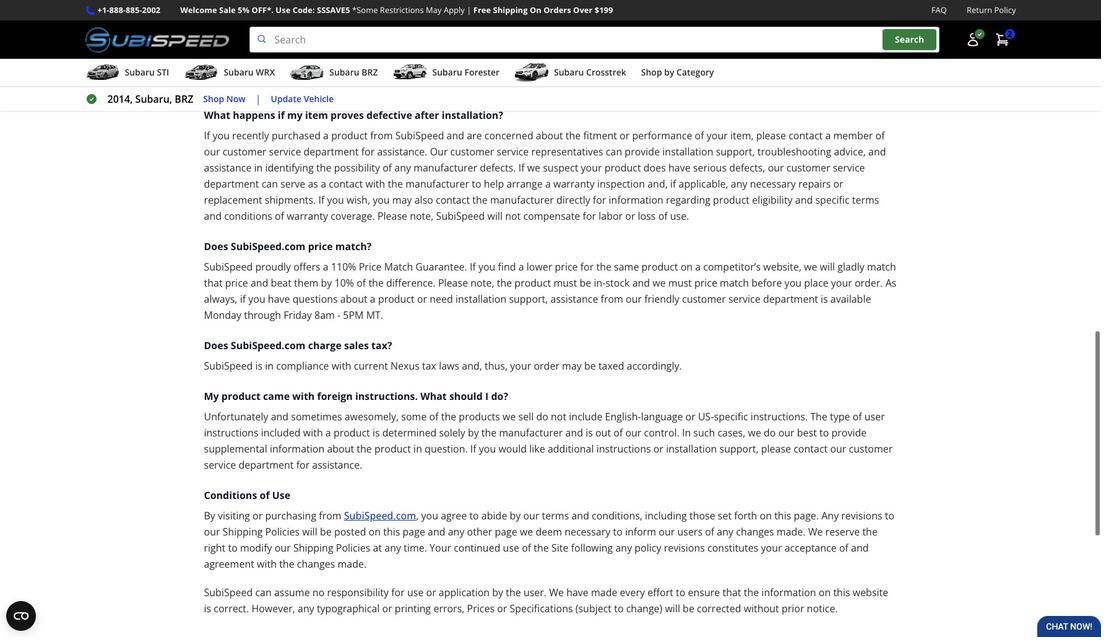 Task type: describe. For each thing, give the bounding box(es) containing it.
we up place
[[804, 260, 818, 274]]

of inside if you think you've received the wrong product, please double-check the part number on the product label with the part number listed on your packing slip. if those numbers do not match, please contact one of our
[[501, 46, 510, 60]]

those inside , you agree to abide by our terms and conditions, including those set forth on this page. any revisions to our shipping policies will be posted on this page and any other page we deem necessary to inform our users of any changes made. we reserve the right to modify our shipping policies at any time. your continued use of the site following any policy revisions constitutes your acceptance of and agreement with the changes made.
[[690, 509, 716, 523]]

on down $199
[[599, 30, 611, 43]]

a up mt.
[[370, 292, 376, 306]]

on up at
[[369, 525, 381, 539]]

not inside unfortunately and sometimes awesomely, some of the products we sell do not include english-language or us-specific instructions. the type of user instructions included with a product is determined solely by the manufacturer and is out of our control. in such cases, we do our best to provide supplemental information about the product in question. if you would like additional instructions or installation support, please contact our customer service department for assistance.
[[551, 410, 567, 424]]

a right find
[[519, 260, 524, 274]]

shipments.
[[265, 193, 316, 207]]

instructions. inside unfortunately and sometimes awesomely, some of the products we sell do not include english-language or us-specific instructions. the type of user instructions included with a product is determined solely by the manufacturer and is out of our control. in such cases, we do our best to provide supplemental information about the product in question. if you would like additional instructions or installation support, please contact our customer service department for assistance.
[[751, 410, 808, 424]]

unfortunately and sometimes awesomely, some of the products we sell do not include english-language or us-specific instructions. the type of user instructions included with a product is determined solely by the manufacturer and is out of our control. in such cases, we do our best to provide supplemental information about the product in question. if you would like additional instructions or installation support, please contact our customer service department for assistance.
[[204, 410, 893, 472]]

2 horizontal spatial price
[[695, 276, 718, 290]]

2 horizontal spatial i
[[485, 390, 489, 403]]

you left recently
[[213, 129, 230, 142]]

if inside the subispeed proudly offers a 110% price match guarantee. if you find a lower price for the same product on a competitor's website, we will gladly match that price and beat them by 10% of the difference. please note, the product must be in-stock and we must price match before you place your order. as always, if you have questions about a product or need installation support, assistance from our friendly customer service department is available monday through friday 8am - 5pm mt.
[[240, 292, 246, 306]]

we inside representatives before opening or using your product. we recommend you have your order number and product packaging on hand to expedite your call. do not discard any of the parts as these items will be needed in order to qualify for a return and/or replacement shipment.
[[867, 46, 881, 60]]

manufacturer down the our
[[414, 161, 477, 175]]

any right possibility in the left of the page
[[395, 161, 411, 175]]

or up 'errors,'
[[426, 586, 436, 599]]

assistance inside if you recently purchased a product from subispeed and are concerned about the fitment or performance of your item, please contact a member of our customer service department for assistance. our customer service representatives can provide installation support, troubleshooting advice, and assistance in identifying the possibility of any manufacturer defects. if we suspect your product does have serious defects, our customer service department can serve as a contact with the manufacturer to help arrange a warranty inspection and, if applicable, any necessary repairs or replacement shipments. if you wish, you may also contact the manufacturer directly for information regarding product eligibility and specific terms and conditions of warranty coverage. please note, subispeed will not compensate for labor or loss of use.
[[204, 161, 252, 175]]

by inside unfortunately and sometimes awesomely, some of the products we sell do not include english-language or us-specific instructions. the type of user instructions included with a product is determined solely by the manufacturer and is out of our control. in such cases, we do our best to provide supplemental information about the product in question. if you would like additional instructions or installation support, please contact our customer service department for assistance.
[[468, 426, 479, 440]]

may inside if you recently purchased a product from subispeed and are concerned about the fitment or performance of your item, please contact a member of our customer service department for assistance. our customer service representatives can provide installation support, troubleshooting advice, and assistance in identifying the possibility of any manufacturer defects. if we suspect your product does have serious defects, our customer service department can serve as a contact with the manufacturer to help arrange a warranty inspection and, if applicable, any necessary repairs or replacement shipments. if you wish, you may also contact the manufacturer directly for information regarding product eligibility and specific terms and conditions of warranty coverage. please note, subispeed will not compensate for labor or loss of use.
[[392, 193, 412, 207]]

of left site
[[522, 541, 531, 555]]

1 horizontal spatial this
[[775, 509, 792, 523]]

and right advice,
[[869, 145, 886, 159]]

conditions,
[[592, 509, 643, 523]]

you up through on the left
[[248, 292, 265, 306]]

if inside unfortunately and sometimes awesomely, some of the products we sell do not include english-language or us-specific instructions. the type of user instructions included with a product is determined solely by the manufacturer and is out of our control. in such cases, we do our best to provide supplemental information about the product in question. if you would like additional instructions or installation support, please contact our customer service department for assistance.
[[470, 442, 477, 456]]

restrictions
[[380, 4, 424, 15]]

recently
[[232, 129, 269, 142]]

necessary inside if you recently purchased a product from subispeed and are concerned about the fitment or performance of your item, please contact a member of our customer service department for assistance. our customer service representatives can provide installation support, troubleshooting advice, and assistance in identifying the possibility of any manufacturer defects. if we suspect your product does have serious defects, our customer service department can serve as a contact with the manufacturer to help arrange a warranty inspection and, if applicable, any necessary repairs or replacement shipments. if you wish, you may also contact the manufacturer directly for information regarding product eligibility and specific terms and conditions of warranty coverage. please note, subispeed will not compensate for labor or loss of use.
[[750, 177, 796, 191]]

prior
[[782, 602, 805, 616]]

our down english-
[[626, 426, 642, 440]]

if inside the subispeed proudly offers a 110% price match guarantee. if you find a lower price for the same product on a competitor's website, we will gladly match that price and beat them by 10% of the difference. please note, the product must be in-stock and we must price match before you place your order. as always, if you have questions about a product or need installation support, assistance from our friendly customer service department is available monday through friday 8am - 5pm mt.
[[470, 260, 476, 274]]

of right the member
[[876, 129, 885, 142]]

language
[[641, 410, 683, 424]]

to up update
[[281, 78, 290, 92]]

and down same
[[633, 276, 650, 290]]

match
[[384, 260, 413, 274]]

1 vertical spatial use
[[272, 489, 291, 502]]

of down the reserve
[[840, 541, 849, 555]]

by inside , you agree to abide by our terms and conditions, including those set forth on this page. any revisions to our shipping policies will be posted on this page and any other page we deem necessary to inform our users of any changes made. we reserve the right to modify our shipping policies at any time. your continued use of the site following any policy revisions constitutes your acceptance of and agreement with the changes made.
[[510, 509, 521, 523]]

open widget image
[[6, 601, 36, 631]]

what for what should i do if i received the wrong item?
[[204, 9, 230, 23]]

and left are
[[447, 129, 464, 142]]

support, inside if you recently purchased a product from subispeed and are concerned about the fitment or performance of your item, please contact a member of our customer service department for assistance. our customer service representatives can provide installation support, troubleshooting advice, and assistance in identifying the possibility of any manufacturer defects. if we suspect your product does have serious defects, our customer service department can serve as a contact with the manufacturer to help arrange a warranty inspection and, if applicable, any necessary repairs or replacement shipments. if you wish, you may also contact the manufacturer directly for information regarding product eligibility and specific terms and conditions of warranty coverage. please note, subispeed will not compensate for labor or loss of use.
[[716, 145, 755, 159]]

1 horizontal spatial |
[[467, 4, 471, 15]]

order for subispeed is in compliance with current nexus tax laws and, thus, your order may be taxed accordingly.
[[534, 359, 560, 373]]

888-
[[109, 4, 126, 15]]

necessary inside , you agree to abide by our terms and conditions, including those set forth on this page. any revisions to our shipping policies will be posted on this page and any other page we deem necessary to inform our users of any changes made. we reserve the right to modify our shipping policies at any time. your continued use of the site following any policy revisions constitutes your acceptance of and agreement with the changes made.
[[565, 525, 611, 539]]

of right out
[[614, 426, 623, 440]]

installation for lower
[[456, 292, 507, 306]]

2 page from the left
[[495, 525, 517, 539]]

specifications
[[510, 602, 573, 616]]

sale
[[219, 4, 236, 15]]

a down item
[[323, 129, 329, 142]]

for up labor
[[593, 193, 606, 207]]

1 horizontal spatial price
[[555, 260, 578, 274]]

and up following
[[572, 509, 589, 523]]

subaru brz
[[330, 66, 378, 78]]

use inside , you agree to abide by our terms and conditions, including those set forth on this page. any revisions to our shipping policies will be posted on this page and any other page we deem necessary to inform our users of any changes made. we reserve the right to modify our shipping policies at any time. your continued use of the site following any policy revisions constitutes your acceptance of and agreement with the changes made.
[[503, 541, 520, 555]]

that inside subispeed can assume no responsibility for use or application by the user. we have made every effort to ensure that the information on this website is correct. however, any typographical or printing errors, prices or specifications (subject to change) will be corrected without prior notice.
[[723, 586, 742, 599]]

subaru crosstrek button
[[515, 61, 626, 86]]

as inside representatives before opening or using your product. we recommend you have your order number and product packaging on hand to expedite your call. do not discard any of the parts as these items will be needed in order to qualify for a return and/or replacement shipment.
[[792, 62, 802, 76]]

subispeed logo image
[[85, 27, 229, 53]]

or right prices
[[497, 602, 507, 616]]

troubleshooting
[[758, 145, 832, 159]]

search input field
[[249, 27, 940, 53]]

member
[[834, 129, 873, 142]]

representatives inside if you recently purchased a product from subispeed and are concerned about the fitment or performance of your item, please contact a member of our customer service department for assistance. our customer service representatives can provide installation support, troubleshooting advice, and assistance in identifying the possibility of any manufacturer defects. if we suspect your product does have serious defects, our customer service department can serve as a contact with the manufacturer to help arrange a warranty inspection and, if applicable, any necessary repairs or replacement shipments. if you wish, you may also contact the manufacturer directly for information regarding product eligibility and specific terms and conditions of warranty coverage. please note, subispeed will not compensate for labor or loss of use.
[[532, 145, 604, 159]]

conditions
[[224, 209, 272, 223]]

questions
[[293, 292, 338, 306]]

and up additional
[[566, 426, 583, 440]]

do inside if you think you've received the wrong product, please double-check the part number on the product label with the part number listed on your packing slip. if those numbers do not match, please contact one of our
[[344, 46, 356, 60]]

in down subispeed.com charge
[[265, 359, 274, 373]]

always,
[[204, 292, 237, 306]]

product down difference.
[[378, 292, 415, 306]]

terms inside if you recently purchased a product from subispeed and are concerned about the fitment or performance of your item, please contact a member of our customer service department for assistance. our customer service representatives can provide installation support, troubleshooting advice, and assistance in identifying the possibility of any manufacturer defects. if we suspect your product does have serious defects, our customer service department can serve as a contact with the manufacturer to help arrange a warranty inspection and, if applicable, any necessary repairs or replacement shipments. if you wish, you may also contact the manufacturer directly for information regarding product eligibility and specific terms and conditions of warranty coverage. please note, subispeed will not compensate for labor or loss of use.
[[852, 193, 880, 207]]

shop by category
[[641, 66, 714, 78]]

note, inside if you recently purchased a product from subispeed and are concerned about the fitment or performance of your item, please contact a member of our customer service department for assistance. our customer service representatives can provide installation support, troubleshooting advice, and assistance in identifying the possibility of any manufacturer defects. if we suspect your product does have serious defects, our customer service department can serve as a contact with the manufacturer to help arrange a warranty inspection and, if applicable, any necessary repairs or replacement shipments. if you wish, you may also contact the manufacturer directly for information regarding product eligibility and specific terms and conditions of warranty coverage. please note, subispeed will not compensate for labor or loss of use.
[[410, 209, 434, 223]]

agreement
[[204, 557, 254, 571]]

however,
[[252, 602, 295, 616]]

do right off*.
[[275, 9, 287, 23]]

our down by
[[204, 525, 220, 539]]

return policy
[[967, 4, 1016, 15]]

product down lower
[[515, 276, 551, 290]]

website,
[[764, 260, 802, 274]]

and, inside if you recently purchased a product from subispeed and are concerned about the fitment or performance of your item, please contact a member of our customer service department for assistance. our customer service representatives can provide installation support, troubleshooting advice, and assistance in identifying the possibility of any manufacturer defects. if we suspect your product does have serious defects, our customer service department can serve as a contact with the manufacturer to help arrange a warranty inspection and, if applicable, any necessary repairs or replacement shipments. if you wish, you may also contact the manufacturer directly for information regarding product eligibility and specific terms and conditions of warranty coverage. please note, subispeed will not compensate for labor or loss of use.
[[648, 177, 668, 191]]

friday
[[284, 308, 312, 322]]

subaru sti button
[[85, 61, 169, 86]]

or left us-
[[686, 410, 696, 424]]

foreign
[[317, 390, 353, 403]]

0 horizontal spatial |
[[256, 92, 261, 106]]

0 horizontal spatial price
[[225, 276, 248, 290]]

also
[[415, 193, 433, 207]]

of up serious
[[695, 129, 704, 142]]

customer service link
[[531, 46, 611, 60]]

0 vertical spatial received
[[305, 9, 347, 23]]

conditions
[[204, 489, 257, 502]]

subaru for subaru sti
[[125, 66, 155, 78]]

to right hand at the left of page
[[548, 62, 557, 76]]

directly
[[557, 193, 591, 207]]

any down agree
[[448, 525, 465, 539]]

accordingly.
[[627, 359, 682, 373]]

responsibility
[[327, 586, 389, 599]]

concerned
[[485, 129, 534, 142]]

support, for english-
[[720, 442, 759, 456]]

on inside representatives before opening or using your product. we recommend you have your order number and product packaging on hand to expedite your call. do not discard any of the parts as these items will be needed in order to qualify for a return and/or replacement shipment.
[[507, 62, 519, 76]]

0 vertical spatial shipping
[[493, 4, 528, 15]]

gladly match
[[838, 260, 896, 274]]

any right at
[[385, 541, 401, 555]]

button image
[[966, 32, 981, 47]]

every
[[620, 586, 645, 599]]

you down website,
[[785, 276, 802, 290]]

*some restrictions may apply | free shipping on orders over $199
[[352, 4, 613, 15]]

1 horizontal spatial revisions
[[842, 509, 883, 523]]

may
[[426, 4, 442, 15]]

0 vertical spatial warranty
[[554, 177, 595, 191]]

in inside if you recently purchased a product from subispeed and are concerned about the fitment or performance of your item, please contact a member of our customer service department for assistance. our customer service representatives can provide installation support, troubleshooting advice, and assistance in identifying the possibility of any manufacturer defects. if we suspect your product does have serious defects, our customer service department can serve as a contact with the manufacturer to help arrange a warranty inspection and, if applicable, any necessary repairs or replacement shipments. if you wish, you may also contact the manufacturer directly for information regarding product eligibility and specific terms and conditions of warranty coverage. please note, subispeed will not compensate for labor or loss of use.
[[254, 161, 263, 175]]

you inside representatives before opening or using your product. we recommend you have your order number and product packaging on hand to expedite your call. do not discard any of the parts as these items will be needed in order to qualify for a return and/or replacement shipment.
[[263, 62, 280, 76]]

subispeed down after
[[395, 129, 444, 142]]

service inside the subispeed proudly offers a 110% price match guarantee. if you find a lower price for the same product on a competitor's website, we will gladly match that price and beat them by 10% of the difference. please note, the product must be in-stock and we must price match before you place your order. as always, if you have questions about a product or need installation support, assistance from our friendly customer service department is available monday through friday 8am - 5pm mt.
[[729, 292, 761, 306]]

qualify
[[293, 78, 324, 92]]

update vehicle
[[271, 93, 334, 104]]

for inside the subispeed proudly offers a 110% price match guarantee. if you find a lower price for the same product on a competitor's website, we will gladly match that price and beat them by 10% of the difference. please note, the product must be in-stock and we must price match before you place your order. as always, if you have questions about a product or need installation support, assistance from our friendly customer service department is available monday through friday 8am - 5pm mt.
[[581, 260, 594, 274]]

information inside if you recently purchased a product from subispeed and are concerned about the fitment or performance of your item, please contact a member of our customer service department for assistance. our customer service representatives can provide installation support, troubleshooting advice, and assistance in identifying the possibility of any manufacturer defects. if we suspect your product does have serious defects, our customer service department can serve as a contact with the manufacturer to help arrange a warranty inspection and, if applicable, any necessary repairs or replacement shipments. if you wish, you may also contact the manufacturer directly for information regarding product eligibility and specific terms and conditions of warranty coverage. please note, subispeed will not compensate for labor or loss of use.
[[609, 193, 664, 207]]

service down concerned
[[497, 145, 529, 159]]

product up unfortunately
[[222, 390, 261, 403]]

loss
[[638, 209, 656, 223]]

2 must from the left
[[669, 276, 692, 290]]

packaging
[[458, 62, 504, 76]]

wrong inside if you think you've received the wrong product, please double-check the part number on the product label with the part number listed on your packing slip. if those numbers do not match, please contact one of our
[[350, 30, 379, 43]]

a right serve
[[321, 177, 326, 191]]

1 must from the left
[[554, 276, 577, 290]]

a subaru forester thumbnail image image
[[393, 63, 428, 82]]

assistance. inside if you recently purchased a product from subispeed and are concerned about the fitment or performance of your item, please contact a member of our customer service department for assistance. our customer service representatives can provide installation support, troubleshooting advice, and assistance in identifying the possibility of any manufacturer defects. if we suspect your product does have serious defects, our customer service department can serve as a contact with the manufacturer to help arrange a warranty inspection and, if applicable, any necessary repairs or replacement shipments. if you wish, you may also contact the manufacturer directly for information regarding product eligibility and specific terms and conditions of warranty coverage. please note, subispeed will not compensate for labor or loss of use.
[[377, 145, 428, 159]]

0 horizontal spatial should
[[233, 9, 266, 23]]

with down sales
[[332, 359, 351, 373]]

return policy link
[[967, 4, 1016, 17]]

is inside the subispeed proudly offers a 110% price match guarantee. if you find a lower price for the same product on a competitor's website, we will gladly match that price and beat them by 10% of the difference. please note, the product must be in-stock and we must price match before you place your order. as always, if you have questions about a product or need installation support, assistance from our friendly customer service department is available monday through friday 8am - 5pm mt.
[[821, 292, 828, 306]]

please inside unfortunately and sometimes awesomely, some of the products we sell do not include english-language or us-specific instructions. the type of user instructions included with a product is determined solely by the manufacturer and is out of our control. in such cases, we do our best to provide supplemental information about the product in question. if you would like additional instructions or installation support, please contact our customer service department for assistance.
[[761, 442, 791, 456]]

please inside if you recently purchased a product from subispeed and are concerned about the fitment or performance of your item, please contact a member of our customer service department for assistance. our customer service representatives can provide installation support, troubleshooting advice, and assistance in identifying the possibility of any manufacturer defects. if we suspect your product does have serious defects, our customer service department can serve as a contact with the manufacturer to help arrange a warranty inspection and, if applicable, any necessary repairs or replacement shipments. if you wish, you may also contact the manufacturer directly for information regarding product eligibility and specific terms and conditions of warranty coverage. please note, subispeed will not compensate for labor or loss of use.
[[756, 129, 786, 142]]

with inside , you agree to abide by our terms and conditions, including those set forth on this page. any revisions to our shipping policies will be posted on this page and any other page we deem necessary to inform our users of any changes made. we reserve the right to modify our shipping policies at any time. your continued use of the site following any policy revisions constitutes your acceptance of and agreement with the changes made.
[[257, 557, 277, 571]]

be inside subispeed can assume no responsibility for use or application by the user. we have made every effort to ensure that the information on this website is correct. however, any typographical or printing errors, prices or specifications (subject to change) will be corrected without prior notice.
[[683, 602, 695, 616]]

to down every
[[614, 602, 624, 616]]

manufacturer inside unfortunately and sometimes awesomely, some of the products we sell do not include english-language or us-specific instructions. the type of user instructions included with a product is determined solely by the manufacturer and is out of our control. in such cases, we do our best to provide supplemental information about the product in question. if you would like additional instructions or installation support, please contact our customer service department for assistance.
[[499, 426, 563, 440]]

in
[[682, 426, 691, 440]]

place
[[804, 276, 829, 290]]

1 horizontal spatial i
[[299, 9, 302, 23]]

beat
[[271, 276, 292, 290]]

service down advice,
[[833, 161, 865, 175]]

users
[[678, 525, 703, 539]]

subispeed is in compliance with current nexus tax laws and, thus, your order may be taxed accordingly.
[[204, 359, 682, 373]]

0 vertical spatial use
[[276, 4, 291, 15]]

one
[[480, 46, 498, 60]]

be inside the subispeed proudly offers a 110% price match guarantee. if you find a lower price for the same product on a competitor's website, we will gladly match that price and beat them by 10% of the difference. please note, the product must be in-stock and we must price match before you place your order. as always, if you have questions about a product or need installation support, assistance from our friendly customer service department is available monday through friday 8am - 5pm mt.
[[580, 276, 592, 290]]

by inside dropdown button
[[665, 66, 675, 78]]

manufacturer up also
[[406, 177, 469, 191]]

if down shop now 'link'
[[204, 129, 210, 142]]

do left best
[[764, 426, 776, 440]]

my
[[287, 108, 303, 122]]

find
[[498, 260, 516, 274]]

any inside subispeed can assume no responsibility for use or application by the user. we have made every effort to ensure that the information on this website is correct. however, any typographical or printing errors, prices or specifications (subject to change) will be corrected without prior notice.
[[298, 602, 314, 616]]

1 vertical spatial order
[[253, 78, 278, 92]]

our right modify
[[275, 541, 291, 555]]

we inside subispeed can assume no responsibility for use or application by the user. we have made every effort to ensure that the information on this website is correct. however, any typographical or printing errors, prices or specifications (subject to change) will be corrected without prior notice.
[[549, 586, 564, 599]]

representatives inside representatives before opening or using your product. we recommend you have your order number and product packaging on hand to expedite your call. do not discard any of the parts as these items will be needed in order to qualify for a return and/or replacement shipment.
[[614, 46, 686, 60]]

1 horizontal spatial changes
[[736, 525, 774, 539]]

difference.
[[386, 276, 436, 290]]

1 vertical spatial revisions
[[664, 541, 705, 555]]

and down "repairs" on the right top of page
[[796, 193, 813, 207]]

your down 'listed'
[[801, 46, 823, 60]]

0 horizontal spatial made.
[[338, 557, 367, 571]]

tax?
[[372, 339, 392, 352]]

or down conditions of use at the bottom left
[[253, 509, 263, 523]]

a down suspect at the top of page
[[545, 177, 551, 191]]

1 horizontal spatial should
[[449, 390, 483, 403]]

order for representatives before opening or using your product. we recommend you have your order number and product packaging on hand to expedite your call. do not discard any of the parts as these items will be needed in order to qualify for a return and/or replacement shipment.
[[331, 62, 357, 76]]

subispeed.com link
[[344, 509, 416, 523]]

or right fitment
[[620, 129, 630, 142]]

sell
[[519, 410, 534, 424]]

10%
[[335, 276, 354, 290]]

determined
[[383, 426, 437, 440]]

2014,
[[107, 92, 133, 106]]

1 part from the left
[[538, 30, 557, 43]]

product up friendly
[[642, 260, 678, 274]]

1 vertical spatial brz
[[175, 92, 193, 106]]

our left best
[[779, 426, 795, 440]]

same
[[614, 260, 639, 274]]

0 vertical spatial made.
[[777, 525, 806, 539]]

would
[[499, 442, 527, 456]]

0 horizontal spatial changes
[[297, 557, 335, 571]]

we left sell
[[503, 410, 516, 424]]

you inside unfortunately and sometimes awesomely, some of the products we sell do not include english-language or us-specific instructions. the type of user instructions included with a product is determined solely by the manufacturer and is out of our control. in such cases, we do our best to provide supplemental information about the product in question. if you would like additional instructions or installation support, please contact our customer service department for assistance.
[[479, 442, 496, 456]]

service up subaru crosstrek
[[578, 46, 611, 60]]

product down awesomely,
[[334, 426, 370, 440]]

labor
[[599, 209, 623, 223]]

and down the reserve
[[851, 541, 869, 555]]

a inside representatives before opening or using your product. we recommend you have your order number and product packaging on hand to expedite your call. do not discard any of the parts as these items will be needed in order to qualify for a return and/or replacement shipment.
[[342, 78, 348, 92]]

subaru for subaru brz
[[330, 66, 360, 78]]

a subaru sti thumbnail image image
[[85, 63, 120, 82]]

update vehicle button
[[271, 92, 334, 106]]

my product came with foreign instructions. what should i do?
[[204, 390, 508, 403]]

by inside subispeed can assume no responsibility for use or application by the user. we have made every effort to ensure that the information on this website is correct. however, any typographical or printing errors, prices or specifications (subject to change) will be corrected without prior notice.
[[492, 586, 503, 599]]

competitor's
[[704, 260, 761, 274]]

brz inside dropdown button
[[362, 66, 378, 78]]

constitutes
[[708, 541, 759, 555]]

if you think you've received the wrong product, please double-check the part number on the product label with the part number listed on your packing slip. if those numbers do not match, please contact one of our
[[204, 30, 860, 60]]

and left conditions
[[204, 209, 222, 223]]

will inside representatives before opening or using your product. we recommend you have your order number and product packaging on hand to expedite your call. do not discard any of the parts as these items will be needed in order to qualify for a return and/or replacement shipment.
[[861, 62, 876, 76]]

for inside subispeed can assume no responsibility for use or application by the user. we have made every effort to ensure that the information on this website is correct. however, any typographical or printing errors, prices or specifications (subject to change) will be corrected without prior notice.
[[391, 586, 405, 599]]

to right the "effort"
[[676, 586, 686, 599]]

department up possibility in the left of the page
[[304, 145, 359, 159]]

any down inform
[[616, 541, 632, 555]]

a inside unfortunately and sometimes awesomely, some of the products we sell do not include english-language or us-specific instructions. the type of user instructions included with a product is determined solely by the manufacturer and is out of our control. in such cases, we do our best to provide supplemental information about the product in question. if you would like additional instructions or installation support, please contact our customer service department for assistance.
[[326, 426, 331, 440]]

or right "repairs" on the right top of page
[[834, 177, 844, 191]]

with inside if you think you've received the wrong product, please double-check the part number on the product label with the part number listed on your packing slip. if those numbers do not match, please contact one of our
[[695, 30, 715, 43]]

you right wish,
[[373, 193, 390, 207]]

included
[[261, 426, 301, 440]]

of right some
[[429, 410, 439, 424]]

your right "thus,"
[[510, 359, 531, 373]]

be inside , you agree to abide by our terms and conditions, including those set forth on this page. any revisions to our shipping policies will be posted on this page and any other page we deem necessary to inform our users of any changes made. we reserve the right to modify our shipping policies at any time. your continued use of the site following any policy revisions constitutes your acceptance of and agreement with the changes made.
[[320, 525, 332, 539]]

are
[[467, 129, 482, 142]]

without
[[744, 602, 779, 616]]

and up your
[[428, 525, 446, 539]]

not inside if you recently purchased a product from subispeed and are concerned about the fitment or performance of your item, please contact a member of our customer service department for assistance. our customer service representatives can provide installation support, troubleshooting advice, and assistance in identifying the possibility of any manufacturer defects. if we suspect your product does have serious defects, our customer service department can serve as a contact with the manufacturer to help arrange a warranty inspection and, if applicable, any necessary repairs or replacement shipments. if you wish, you may also contact the manufacturer directly for information regarding product eligibility and specific terms and conditions of warranty coverage. please note, subispeed will not compensate for labor or loss of use.
[[505, 209, 521, 223]]

opening
[[721, 46, 759, 60]]

we inside if you recently purchased a product from subispeed and are concerned about the fitment or performance of your item, please contact a member of our customer service department for assistance. our customer service representatives can provide installation support, troubleshooting advice, and assistance in identifying the possibility of any manufacturer defects. if we suspect your product does have serious defects, our customer service department can serve as a contact with the manufacturer to help arrange a warranty inspection and, if applicable, any necessary repairs or replacement shipments. if you wish, you may also contact the manufacturer directly for information regarding product eligibility and specific terms and conditions of warranty coverage. please note, subispeed will not compensate for labor or loss of use.
[[527, 161, 541, 175]]

in inside representatives before opening or using your product. we recommend you have your order number and product packaging on hand to expedite your call. do not discard any of the parts as these items will be needed in order to qualify for a return and/or replacement shipment.
[[241, 78, 250, 92]]

ensure
[[688, 586, 720, 599]]

subaru for subaru crosstrek
[[554, 66, 584, 78]]

assume
[[274, 586, 310, 599]]

identifying
[[265, 161, 314, 175]]

on inside the subispeed proudly offers a 110% price match guarantee. if you find a lower price for the same product on a competitor's website, we will gladly match that price and beat them by 10% of the difference. please note, the product must be in-stock and we must price match before you place your order. as always, if you have questions about a product or need installation support, assistance from our friendly customer service department is available monday through friday 8am - 5pm mt.
[[681, 260, 693, 274]]

shop for shop now
[[203, 93, 224, 104]]

a subaru wrx thumbnail image image
[[184, 63, 219, 82]]

the inside representatives before opening or using your product. we recommend you have your order number and product packaging on hand to expedite your call. do not discard any of the parts as these items will be needed in order to qualify for a return and/or replacement shipment.
[[748, 62, 763, 76]]

deem
[[536, 525, 562, 539]]

replacement inside if you recently purchased a product from subispeed and are concerned about the fitment or performance of your item, please contact a member of our customer service department for assistance. our customer service representatives can provide installation support, troubleshooting advice, and assistance in identifying the possibility of any manufacturer defects. if we suspect your product does have serious defects, our customer service department can serve as a contact with the manufacturer to help arrange a warranty inspection and, if applicable, any necessary repairs or replacement shipments. if you wish, you may also contact the manufacturer directly for information regarding product eligibility and specific terms and conditions of warranty coverage. please note, subispeed will not compensate for labor or loss of use.
[[204, 193, 262, 207]]

contact right also
[[436, 193, 470, 207]]

2 vertical spatial from
[[319, 509, 342, 523]]

our down troubleshooting
[[768, 161, 784, 175]]

as inside if you recently purchased a product from subispeed and are concerned about the fitment or performance of your item, please contact a member of our customer service department for assistance. our customer service representatives can provide installation support, troubleshooting advice, and assistance in identifying the possibility of any manufacturer defects. if we suspect your product does have serious defects, our customer service department can serve as a contact with the manufacturer to help arrange a warranty inspection and, if applicable, any necessary repairs or replacement shipments. if you wish, you may also contact the manufacturer directly for information regarding product eligibility and specific terms and conditions of warranty coverage. please note, subispeed will not compensate for labor or loss of use.
[[308, 177, 318, 191]]

replacement inside representatives before opening or using your product. we recommend you have your order number and product packaging on hand to expedite your call. do not discard any of the parts as these items will be needed in order to qualify for a return and/or replacement shipment.
[[416, 78, 475, 92]]

0 vertical spatial instructions
[[204, 426, 259, 440]]

to right any
[[885, 509, 895, 523]]

you left find
[[479, 260, 496, 274]]

is left out
[[586, 426, 593, 440]]

you inside if you think you've received the wrong product, please double-check the part number on the product label with the part number listed on your packing slip. if those numbers do not match, please contact one of our
[[213, 30, 230, 43]]

compliance
[[276, 359, 329, 373]]

0 vertical spatial can
[[606, 145, 622, 159]]

and/or
[[382, 78, 414, 92]]

happens
[[233, 108, 275, 122]]

service inside unfortunately and sometimes awesomely, some of the products we sell do not include english-language or us-specific instructions. the type of user instructions included with a product is determined solely by the manufacturer and is out of our control. in such cases, we do our best to provide supplemental information about the product in question. if you would like additional instructions or installation support, please contact our customer service department for assistance.
[[204, 458, 236, 472]]

us-
[[698, 410, 714, 424]]

what should i do if i received the wrong item?
[[204, 9, 430, 23]]

1 vertical spatial can
[[262, 177, 278, 191]]

not inside representatives before opening or using your product. we recommend you have your order number and product packaging on hand to expedite your call. do not discard any of the parts as these items will be needed in order to qualify for a return and/or replacement shipment.
[[662, 62, 678, 76]]

to down conditions,
[[613, 525, 623, 539]]

wrx
[[256, 66, 275, 78]]

we inside , you agree to abide by our terms and conditions, including those set forth on this page. any revisions to our shipping policies will be posted on this page and any other page we deem necessary to inform our users of any changes made. we reserve the right to modify our shipping policies at any time. your continued use of the site following any policy revisions constitutes your acceptance of and agreement with the changes made.
[[808, 525, 823, 539]]

contact inside unfortunately and sometimes awesomely, some of the products we sell do not include english-language or us-specific instructions. the type of user instructions included with a product is determined solely by the manufacturer and is out of our control. in such cases, we do our best to provide supplemental information about the product in question. if you would like additional instructions or installation support, please contact our customer service department for assistance.
[[794, 442, 828, 456]]

with up 'sometimes'
[[292, 390, 315, 403]]

site
[[552, 541, 569, 555]]

product down applicable,
[[713, 193, 750, 207]]

110%
[[331, 260, 356, 274]]

if right slip.
[[263, 46, 269, 60]]

fitment
[[584, 129, 617, 142]]

0 vertical spatial wrong
[[369, 9, 400, 23]]

order. as
[[855, 276, 897, 290]]

if up packing
[[204, 30, 210, 43]]

slip.
[[242, 46, 260, 60]]

subaru for subaru wrx
[[224, 66, 254, 78]]

will inside , you agree to abide by our terms and conditions, including those set forth on this page. any revisions to our shipping policies will be posted on this page and any other page we deem necessary to inform our users of any changes made. we reserve the right to modify our shipping policies at any time. your continued use of the site following any policy revisions constitutes your acceptance of and agreement with the changes made.
[[302, 525, 318, 539]]

our down including
[[659, 525, 675, 539]]

visiting
[[218, 509, 250, 523]]

1 page from the left
[[403, 525, 425, 539]]

your left item, at the right
[[707, 129, 728, 142]]

for inside unfortunately and sometimes awesomely, some of the products we sell do not include english-language or us-specific instructions. the type of user instructions included with a product is determined solely by the manufacturer and is out of our control. in such cases, we do our best to provide supplemental information about the product in question. if you would like additional instructions or installation support, please contact our customer service department for assistance.
[[296, 458, 310, 472]]

0 horizontal spatial i
[[269, 9, 272, 23]]

if left my
[[278, 108, 285, 122]]

sti
[[157, 66, 169, 78]]

that inside the subispeed proudly offers a 110% price match guarantee. if you find a lower price for the same product on a competitor's website, we will gladly match that price and beat them by 10% of the difference. please note, the product must be in-stock and we must price match before you place your order. as always, if you have questions about a product or need installation support, assistance from our friendly customer service department is available monday through friday 8am - 5pm mt.
[[204, 276, 223, 290]]

our up deem
[[524, 509, 540, 523]]

any down set
[[717, 525, 734, 539]]

like
[[530, 442, 545, 456]]

number for contact
[[559, 30, 596, 43]]

does subispeed.com charge sales tax?
[[204, 339, 392, 352]]

if up arrange
[[519, 161, 525, 175]]

a left competitor's
[[695, 260, 701, 274]]

and down "proudly"
[[251, 276, 268, 290]]



Task type: locate. For each thing, give the bounding box(es) containing it.
nexus
[[391, 359, 420, 373]]

1 vertical spatial specific
[[714, 410, 748, 424]]

monday
[[204, 308, 242, 322]]

service down match
[[729, 292, 761, 306]]

on
[[599, 30, 611, 43], [824, 30, 836, 43], [507, 62, 519, 76], [681, 260, 693, 274], [760, 509, 772, 523], [369, 525, 381, 539], [819, 586, 831, 599]]

with inside if you recently purchased a product from subispeed and are concerned about the fitment or performance of your item, please contact a member of our customer service department for assistance. our customer service representatives can provide installation support, troubleshooting advice, and assistance in identifying the possibility of any manufacturer defects. if we suspect your product does have serious defects, our customer service department can serve as a contact with the manufacturer to help arrange a warranty inspection and, if applicable, any necessary repairs or replacement shipments. if you wish, you may also contact the manufacturer directly for information regarding product eligibility and specific terms and conditions of warranty coverage. please note, subispeed will not compensate for labor or loss of use.
[[366, 177, 385, 191]]

2 does from the top
[[204, 339, 228, 352]]

not inside if you think you've received the wrong product, please double-check the part number on the product label with the part number listed on your packing slip. if those numbers do not match, please contact one of our
[[359, 46, 375, 60]]

customer down user
[[849, 442, 893, 456]]

0 vertical spatial from
[[370, 129, 393, 142]]

shop inside dropdown button
[[641, 66, 662, 78]]

2 vertical spatial about
[[327, 442, 354, 456]]

do up subaru brz
[[344, 46, 356, 60]]

of up purchasing at left
[[260, 489, 270, 502]]

errors,
[[434, 602, 465, 616]]

stock
[[606, 276, 630, 290]]

a
[[342, 78, 348, 92], [323, 129, 329, 142], [826, 129, 831, 142], [321, 177, 326, 191], [545, 177, 551, 191], [323, 260, 329, 274], [519, 260, 524, 274], [695, 260, 701, 274], [370, 292, 376, 306], [326, 426, 331, 440]]

on right 'listed'
[[824, 30, 836, 43]]

from down defective
[[370, 129, 393, 142]]

does for does subispeed.com charge sales tax?
[[204, 339, 228, 352]]

you inside , you agree to abide by our terms and conditions, including those set forth on this page. any revisions to our shipping policies will be posted on this page and any other page we deem necessary to inform our users of any changes made. we reserve the right to modify our shipping policies at any time. your continued use of the site following any policy revisions constitutes your acceptance of and agreement with the changes made.
[[421, 509, 438, 523]]

be
[[878, 62, 890, 76], [580, 276, 592, 290], [584, 359, 596, 373], [320, 525, 332, 539], [683, 602, 695, 616]]

1 horizontal spatial page
[[495, 525, 517, 539]]

before inside the subispeed proudly offers a 110% price match guarantee. if you find a lower price for the same product on a competitor's website, we will gladly match that price and beat them by 10% of the difference. please note, the product must be in-stock and we must price match before you place your order. as always, if you have questions about a product or need installation support, assistance from our friendly customer service department is available monday through friday 8am - 5pm mt.
[[752, 276, 782, 290]]

1 horizontal spatial those
[[690, 509, 716, 523]]

0 horizontal spatial warranty
[[287, 209, 328, 223]]

laws
[[439, 359, 460, 373]]

we
[[527, 161, 541, 175], [804, 260, 818, 274], [653, 276, 666, 290], [503, 410, 516, 424], [748, 426, 762, 440], [520, 525, 533, 539]]

0 vertical spatial support,
[[716, 145, 755, 159]]

1 horizontal spatial number
[[559, 30, 596, 43]]

order right "thus,"
[[534, 359, 560, 373]]

subaru inside subaru sti dropdown button
[[125, 66, 155, 78]]

following
[[571, 541, 613, 555]]

product down determined
[[375, 442, 411, 456]]

any down no
[[298, 602, 314, 616]]

1 vertical spatial about
[[340, 292, 368, 306]]

match,
[[377, 46, 409, 60]]

1 horizontal spatial instructions
[[597, 442, 651, 456]]

support, inside the subispeed proudly offers a 110% price match guarantee. if you find a lower price for the same product on a competitor's website, we will gladly match that price and beat them by 10% of the difference. please note, the product must be in-stock and we must price match before you place your order. as always, if you have questions about a product or need installation support, assistance from our friendly customer service department is available monday through friday 8am - 5pm mt.
[[509, 292, 548, 306]]

product
[[631, 30, 668, 43], [419, 62, 455, 76], [331, 129, 368, 142], [605, 161, 641, 175], [713, 193, 750, 207], [642, 260, 678, 274], [515, 276, 551, 290], [378, 292, 415, 306], [222, 390, 261, 403], [334, 426, 370, 440], [375, 442, 411, 456]]

or left "printing"
[[382, 602, 392, 616]]

type
[[830, 410, 850, 424]]

installation
[[663, 145, 714, 159], [456, 292, 507, 306], [666, 442, 717, 456]]

does
[[644, 161, 666, 175]]

0 vertical spatial use
[[503, 541, 520, 555]]

specific down "repairs" on the right top of page
[[816, 193, 850, 207]]

for up possibility in the left of the page
[[361, 145, 375, 159]]

1 vertical spatial please
[[438, 276, 468, 290]]

contact
[[444, 46, 478, 60], [789, 129, 823, 142], [329, 177, 363, 191], [436, 193, 470, 207], [794, 442, 828, 456]]

is inside subispeed can assume no responsibility for use or application by the user. we have made every effort to ensure that the information on this website is correct. however, any typographical or printing errors, prices or specifications (subject to change) will be corrected without prior notice.
[[204, 602, 211, 616]]

your right constitutes
[[761, 541, 782, 555]]

0 vertical spatial about
[[536, 129, 563, 142]]

1 horizontal spatial made.
[[777, 525, 806, 539]]

before up discard
[[688, 46, 719, 60]]

arrange
[[507, 177, 543, 191]]

1 horizontal spatial we
[[808, 525, 823, 539]]

any down the opening
[[717, 62, 733, 76]]

0 horizontal spatial we
[[549, 586, 564, 599]]

if inside if you recently purchased a product from subispeed and are concerned about the fitment or performance of your item, please contact a member of our customer service department for assistance. our customer service representatives can provide installation support, troubleshooting advice, and assistance in identifying the possibility of any manufacturer defects. if we suspect your product does have serious defects, our customer service department can serve as a contact with the manufacturer to help arrange a warranty inspection and, if applicable, any necessary repairs or replacement shipments. if you wish, you may also contact the manufacturer directly for information regarding product eligibility and specific terms and conditions of warranty coverage. please note, subispeed will not compensate for labor or loss of use.
[[671, 177, 676, 191]]

1 horizontal spatial assistance.
[[377, 145, 428, 159]]

contact up troubleshooting
[[789, 129, 823, 142]]

be inside representatives before opening or using your product. we recommend you have your order number and product packaging on hand to expedite your call. do not discard any of the parts as these items will be needed in order to qualify for a return and/or replacement shipment.
[[878, 62, 890, 76]]

installation down the in
[[666, 442, 717, 456]]

information inside subispeed can assume no responsibility for use or application by the user. we have made every effort to ensure that the information on this website is correct. however, any typographical or printing errors, prices or specifications (subject to change) will be corrected without prior notice.
[[762, 586, 817, 599]]

subispeed proudly offers a 110% price match guarantee. if you find a lower price for the same product on a competitor's website, we will gladly match that price and beat them by 10% of the difference. please note, the product must be in-stock and we must price match before you place your order. as always, if you have questions about a product or need installation support, assistance from our friendly customer service department is available monday through friday 8am - 5pm mt.
[[204, 260, 897, 322]]

about inside unfortunately and sometimes awesomely, some of the products we sell do not include english-language or us-specific instructions. the type of user instructions included with a product is determined solely by the manufacturer and is out of our control. in such cases, we do our best to provide supplemental information about the product in question. if you would like additional instructions or installation support, please contact our customer service department for assistance.
[[327, 442, 354, 456]]

you've
[[258, 30, 288, 43]]

part up the opening
[[735, 30, 754, 43]]

that up 'always,'
[[204, 276, 223, 290]]

0 vertical spatial shop
[[641, 66, 662, 78]]

free
[[474, 4, 491, 15]]

installation for include
[[666, 442, 717, 456]]

provide inside if you recently purchased a product from subispeed and are concerned about the fitment or performance of your item, please contact a member of our customer service department for assistance. our customer service representatives can provide installation support, troubleshooting advice, and assistance in identifying the possibility of any manufacturer defects. if we suspect your product does have serious defects, our customer service department can serve as a contact with the manufacturer to help arrange a warranty inspection and, if applicable, any necessary repairs or replacement shipments. if you wish, you may also contact the manufacturer directly for information regarding product eligibility and specific terms and conditions of warranty coverage. please note, subispeed will not compensate for labor or loss of use.
[[625, 145, 660, 159]]

about inside the subispeed proudly offers a 110% price match guarantee. if you find a lower price for the same product on a competitor's website, we will gladly match that price and beat them by 10% of the difference. please note, the product must be in-stock and we must price match before you place your order. as always, if you have questions about a product or need installation support, assistance from our friendly customer service department is available monday through friday 8am - 5pm mt.
[[340, 292, 368, 306]]

0 horizontal spatial and,
[[462, 359, 482, 373]]

1 vertical spatial does
[[204, 339, 228, 352]]

from up posted
[[319, 509, 342, 523]]

your left call.
[[602, 62, 623, 76]]

product inside if you think you've received the wrong product, please double-check the part number on the product label with the part number listed on your packing slip. if those numbers do not match, please contact one of our
[[631, 30, 668, 43]]

from inside if you recently purchased a product from subispeed and are concerned about the fitment or performance of your item, please contact a member of our customer service department for assistance. our customer service representatives can provide installation support, troubleshooting advice, and assistance in identifying the possibility of any manufacturer defects. if we suspect your product does have serious defects, our customer service department can serve as a contact with the manufacturer to help arrange a warranty inspection and, if applicable, any necessary repairs or replacement shipments. if you wish, you may also contact the manufacturer directly for information regarding product eligibility and specific terms and conditions of warranty coverage. please note, subispeed will not compensate for labor or loss of use.
[[370, 129, 393, 142]]

terms inside , you agree to abide by our terms and conditions, including those set forth on this page. any revisions to our shipping policies will be posted on this page and any other page we deem necessary to inform our users of any changes made. we reserve the right to modify our shipping policies at any time. your continued use of the site following any policy revisions constitutes your acceptance of and agreement with the changes made.
[[542, 509, 569, 523]]

1 horizontal spatial use
[[503, 541, 520, 555]]

0 vertical spatial should
[[233, 9, 266, 23]]

0 vertical spatial we
[[867, 46, 881, 60]]

unfortunately
[[204, 410, 268, 424]]

subispeed up 'always,'
[[204, 260, 253, 274]]

user.
[[524, 586, 547, 599]]

1 horizontal spatial warranty
[[554, 177, 595, 191]]

will inside the subispeed proudly offers a 110% price match guarantee. if you find a lower price for the same product on a competitor's website, we will gladly match that price and beat them by 10% of the difference. please note, the product must be in-stock and we must price match before you place your order. as always, if you have questions about a product or need installation support, assistance from our friendly customer service department is available monday through friday 8am - 5pm mt.
[[820, 260, 835, 274]]

we
[[867, 46, 881, 60], [808, 525, 823, 539], [549, 586, 564, 599]]

2 horizontal spatial order
[[534, 359, 560, 373]]

subaru forester button
[[393, 61, 500, 86]]

1 vertical spatial changes
[[297, 557, 335, 571]]

0 horizontal spatial information
[[270, 442, 325, 456]]

support, down "cases,"
[[720, 442, 759, 456]]

have
[[283, 62, 305, 76], [669, 161, 691, 175], [268, 292, 290, 306], [567, 586, 589, 599]]

inform
[[625, 525, 656, 539]]

and, right laws
[[462, 359, 482, 373]]

page up the time.
[[403, 525, 425, 539]]

1 horizontal spatial specific
[[816, 193, 850, 207]]

warranty up directly
[[554, 177, 595, 191]]

tax
[[422, 359, 437, 373]]

department inside unfortunately and sometimes awesomely, some of the products we sell do not include english-language or us-specific instructions. the type of user instructions included with a product is determined solely by the manufacturer and is out of our control. in such cases, we do our best to provide supplemental information about the product in question. if you would like additional instructions or installation support, please contact our customer service department for assistance.
[[239, 458, 294, 472]]

listed
[[796, 30, 821, 43]]

is down awesomely,
[[373, 426, 380, 440]]

for left labor
[[583, 209, 596, 223]]

not up subaru brz
[[359, 46, 375, 60]]

page.
[[794, 509, 819, 523]]

shop for shop by category
[[641, 66, 662, 78]]

we up arrange
[[527, 161, 541, 175]]

i left do?
[[485, 390, 489, 403]]

policy
[[995, 4, 1016, 15]]

applicable,
[[679, 177, 729, 191]]

subispeed for with
[[204, 359, 253, 373]]

0 vertical spatial order
[[331, 62, 357, 76]]

received inside if you think you've received the wrong product, please double-check the part number on the product label with the part number listed on your packing slip. if those numbers do not match, please contact one of our
[[290, 30, 329, 43]]

information up prior
[[762, 586, 817, 599]]

recommend
[[204, 62, 260, 76]]

we inside , you agree to abide by our terms and conditions, including those set forth on this page. any revisions to our shipping policies will be posted on this page and any other page we deem necessary to inform our users of any changes made. we reserve the right to modify our shipping policies at any time. your continued use of the site following any policy revisions constitutes your acceptance of and agreement with the changes made.
[[520, 525, 533, 539]]

installation inside if you recently purchased a product from subispeed and are concerned about the fitment or performance of your item, please contact a member of our customer service department for assistance. our customer service representatives can provide installation support, troubleshooting advice, and assistance in identifying the possibility of any manufacturer defects. if we suspect your product does have serious defects, our customer service department can serve as a contact with the manufacturer to help arrange a warranty inspection and, if applicable, any necessary repairs or replacement shipments. if you wish, you may also contact the manufacturer directly for information regarding product eligibility and specific terms and conditions of warranty coverage. please note, subispeed will not compensate for labor or loss of use.
[[663, 145, 714, 159]]

terms up deem
[[542, 509, 569, 523]]

service up identifying
[[269, 145, 301, 159]]

1 horizontal spatial note,
[[471, 276, 494, 290]]

your inside , you agree to abide by our terms and conditions, including those set forth on this page. any revisions to our shipping policies will be posted on this page and any other page we deem necessary to inform our users of any changes made. we reserve the right to modify our shipping policies at any time. your continued use of the site following any policy revisions constitutes your acceptance of and agreement with the changes made.
[[761, 541, 782, 555]]

0 vertical spatial what
[[204, 9, 230, 23]]

coverage.
[[331, 209, 375, 223]]

1 horizontal spatial part
[[735, 30, 754, 43]]

1 vertical spatial policies
[[336, 541, 371, 555]]

2 vertical spatial what
[[421, 390, 447, 403]]

0 horizontal spatial revisions
[[664, 541, 705, 555]]

your up available
[[831, 276, 852, 290]]

not
[[359, 46, 375, 60], [662, 62, 678, 76], [505, 209, 521, 223], [551, 410, 567, 424]]

numbers
[[300, 46, 342, 60]]

subispeed inside subispeed can assume no responsibility for use or application by the user. we have made every effort to ensure that the information on this website is correct. however, any typographical or printing errors, prices or specifications (subject to change) will be corrected without prior notice.
[[204, 586, 253, 599]]

for up vehicle
[[326, 78, 340, 92]]

0 vertical spatial specific
[[816, 193, 850, 207]]

any down defects,
[[731, 177, 748, 191]]

revisions
[[842, 509, 883, 523], [664, 541, 705, 555]]

a subaru crosstrek thumbnail image image
[[515, 63, 549, 82]]

subaru inside subaru crosstrek dropdown button
[[554, 66, 584, 78]]

2 horizontal spatial number
[[757, 30, 794, 43]]

of right "10%"
[[357, 276, 366, 290]]

2002
[[142, 4, 161, 15]]

do?
[[491, 390, 508, 403]]

2 horizontal spatial information
[[762, 586, 817, 599]]

0 vertical spatial please
[[378, 209, 407, 223]]

2 part from the left
[[735, 30, 754, 43]]

+1-888-885-2002 link
[[98, 4, 161, 17]]

our inside if you think you've received the wrong product, please double-check the part number on the product label with the part number listed on your packing slip. if those numbers do not match, please contact one of our
[[513, 46, 529, 60]]

shop
[[641, 66, 662, 78], [203, 93, 224, 104]]

please inside the subispeed proudly offers a 110% price match guarantee. if you find a lower price for the same product on a competitor's website, we will gladly match that price and beat them by 10% of the difference. please note, the product must be in-stock and we must price match before you place your order. as always, if you have questions about a product or need installation support, assistance from our friendly customer service department is available monday through friday 8am - 5pm mt.
[[438, 276, 468, 290]]

specific inside if you recently purchased a product from subispeed and are concerned about the fitment or performance of your item, please contact a member of our customer service department for assistance. our customer service representatives can provide installation support, troubleshooting advice, and assistance in identifying the possibility of any manufacturer defects. if we suspect your product does have serious defects, our customer service department can serve as a contact with the manufacturer to help arrange a warranty inspection and, if applicable, any necessary repairs or replacement shipments. if you wish, you may also contact the manufacturer directly for information regarding product eligibility and specific terms and conditions of warranty coverage. please note, subispeed will not compensate for labor or loss of use.
[[816, 193, 850, 207]]

support, for price
[[509, 292, 548, 306]]

have inside the subispeed proudly offers a 110% price match guarantee. if you find a lower price for the same product on a competitor's website, we will gladly match that price and beat them by 10% of the difference. please note, the product must be in-stock and we must price match before you place your order. as always, if you have questions about a product or need installation support, assistance from our friendly customer service department is available monday through friday 8am - 5pm mt.
[[268, 292, 290, 306]]

part down orders
[[538, 30, 557, 43]]

of right possibility in the left of the page
[[383, 161, 392, 175]]

1 vertical spatial assistance.
[[312, 458, 362, 472]]

with inside unfortunately and sometimes awesomely, some of the products we sell do not include english-language or us-specific instructions. the type of user instructions included with a product is determined solely by the manufacturer and is out of our control. in such cases, we do our best to provide supplemental information about the product in question. if you would like additional instructions or installation support, please contact our customer service department for assistance.
[[303, 426, 323, 440]]

will inside if you recently purchased a product from subispeed and are concerned about the fitment or performance of your item, please contact a member of our customer service department for assistance. our customer service representatives can provide installation support, troubleshooting advice, and assistance in identifying the possibility of any manufacturer defects. if we suspect your product does have serious defects, our customer service department can serve as a contact with the manufacturer to help arrange a warranty inspection and, if applicable, any necessary repairs or replacement shipments. if you wish, you may also contact the manufacturer directly for information regarding product eligibility and specific terms and conditions of warranty coverage. please note, subispeed will not compensate for labor or loss of use.
[[488, 209, 503, 223]]

policies down posted
[[336, 541, 371, 555]]

your right suspect at the top of page
[[581, 161, 602, 175]]

1 vertical spatial use
[[407, 586, 424, 599]]

our down type at right
[[831, 442, 847, 456]]

our inside the subispeed proudly offers a 110% price match guarantee. if you find a lower price for the same product on a competitor's website, we will gladly match that price and beat them by 10% of the difference. please note, the product must be in-stock and we must price match before you place your order. as always, if you have questions about a product or need installation support, assistance from our friendly customer service department is available monday through friday 8am - 5pm mt.
[[626, 292, 642, 306]]

0 vertical spatial does
[[204, 240, 228, 253]]

0 horizontal spatial use
[[407, 586, 424, 599]]

0 horizontal spatial page
[[403, 525, 425, 539]]

0 horizontal spatial representatives
[[532, 145, 604, 159]]

1 vertical spatial provide
[[832, 426, 867, 440]]

cases,
[[718, 426, 746, 440]]

shipping down by visiting or purchasing from subispeed.com
[[293, 541, 334, 555]]

in left identifying
[[254, 161, 263, 175]]

number inside representatives before opening or using your product. we recommend you have your order number and product packaging on hand to expedite your call. do not discard any of the parts as these items will be needed in order to qualify for a return and/or replacement shipment.
[[359, 62, 396, 76]]

0 horizontal spatial specific
[[714, 410, 748, 424]]

1 vertical spatial received
[[290, 30, 329, 43]]

defective
[[367, 108, 412, 122]]

1 vertical spatial before
[[752, 276, 782, 290]]

subaru left sti
[[125, 66, 155, 78]]

0 horizontal spatial replacement
[[204, 193, 262, 207]]

|
[[467, 4, 471, 15], [256, 92, 261, 106]]

$199
[[595, 4, 613, 15]]

if you recently purchased a product from subispeed and are concerned about the fitment or performance of your item, please contact a member of our customer service department for assistance. our customer service representatives can provide installation support, troubleshooting advice, and assistance in identifying the possibility of any manufacturer defects. if we suspect your product does have serious defects, our customer service department can serve as a contact with the manufacturer to help arrange a warranty inspection and, if applicable, any necessary repairs or replacement shipments. if you wish, you may also contact the manufacturer directly for information regarding product eligibility and specific terms and conditions of warranty coverage. please note, subispeed will not compensate for labor or loss of use.
[[204, 129, 886, 223]]

page down abide
[[495, 525, 517, 539]]

shipping
[[493, 4, 528, 15], [223, 525, 263, 539], [293, 541, 334, 555]]

2 horizontal spatial we
[[867, 46, 881, 60]]

search button
[[883, 29, 937, 50]]

does for does subispeed.com price match?
[[204, 240, 228, 253]]

some
[[401, 410, 427, 424]]

additional
[[548, 442, 594, 456]]

provide
[[625, 145, 660, 159], [832, 426, 867, 440]]

or inside the subispeed proudly offers a 110% price match guarantee. if you find a lower price for the same product on a competitor's website, we will gladly match that price and beat them by 10% of the difference. please note, the product must be in-stock and we must price match before you place your order. as always, if you have questions about a product or need installation support, assistance from our friendly customer service department is available monday through friday 8am - 5pm mt.
[[417, 292, 427, 306]]

1 subaru from the left
[[125, 66, 155, 78]]

any inside representatives before opening or using your product. we recommend you have your order number and product packaging on hand to expedite your call. do not discard any of the parts as these items will be needed in order to qualify for a return and/or replacement shipment.
[[717, 62, 733, 76]]

0 horizontal spatial order
[[253, 78, 278, 92]]

what for what happens if my item proves defective after installation?
[[204, 108, 230, 122]]

2 vertical spatial can
[[255, 586, 272, 599]]

will inside subispeed can assume no responsibility for use or application by the user. we have made every effort to ensure that the information on this website is correct. however, any typographical or printing errors, prices or specifications (subject to change) will be corrected without prior notice.
[[665, 602, 680, 616]]

to inside if you recently purchased a product from subispeed and are concerned about the fitment or performance of your item, please contact a member of our customer service department for assistance. our customer service representatives can provide installation support, troubleshooting advice, and assistance in identifying the possibility of any manufacturer defects. if we suspect your product does have serious defects, our customer service department can serve as a contact with the manufacturer to help arrange a warranty inspection and, if applicable, any necessary repairs or replacement shipments. if you wish, you may also contact the manufacturer directly for information regarding product eligibility and specific terms and conditions of warranty coverage. please note, subispeed will not compensate for labor or loss of use.
[[472, 177, 481, 191]]

subaru for subaru forester
[[432, 66, 462, 78]]

your inside if you think you've received the wrong product, please double-check the part number on the product label with the part number listed on your packing slip. if those numbers do not match, please contact one of our
[[839, 30, 860, 43]]

have inside representatives before opening or using your product. we recommend you have your order number and product packaging on hand to expedite your call. do not discard any of the parts as these items will be needed in order to qualify for a return and/or replacement shipment.
[[283, 62, 305, 76]]

and up 'included'
[[271, 410, 289, 424]]

you right the , at the left of page
[[421, 509, 438, 523]]

customer down are
[[451, 145, 494, 159]]

2 subaru from the left
[[224, 66, 254, 78]]

0 horizontal spatial necessary
[[565, 525, 611, 539]]

to down the the
[[820, 426, 829, 440]]

acceptance
[[785, 541, 837, 555]]

0 horizontal spatial must
[[554, 276, 577, 290]]

should
[[233, 9, 266, 23], [449, 390, 483, 403]]

conditions of use
[[204, 489, 291, 502]]

0 vertical spatial brz
[[362, 66, 378, 78]]

2 horizontal spatial shipping
[[493, 4, 528, 15]]

subaru wrx button
[[184, 61, 275, 86]]

use inside subispeed can assume no responsibility for use or application by the user. we have made every effort to ensure that the information on this website is correct. however, any typographical or printing errors, prices or specifications (subject to change) will be corrected without prior notice.
[[407, 586, 424, 599]]

if right 'always,'
[[240, 292, 246, 306]]

if right shipments.
[[319, 193, 325, 207]]

will down the "effort"
[[665, 602, 680, 616]]

0 horizontal spatial brz
[[175, 92, 193, 106]]

0 horizontal spatial that
[[204, 276, 223, 290]]

1 vertical spatial replacement
[[204, 193, 262, 207]]

of right the 'one'
[[501, 46, 510, 60]]

those inside if you think you've received the wrong product, please double-check the part number on the product label with the part number listed on your packing slip. if those numbers do not match, please contact one of our
[[272, 46, 298, 60]]

of inside representatives before opening or using your product. we recommend you have your order number and product packaging on hand to expedite your call. do not discard any of the parts as these items will be needed in order to qualify for a return and/or replacement shipment.
[[736, 62, 745, 76]]

by inside the subispeed proudly offers a 110% price match guarantee. if you find a lower price for the same product on a competitor's website, we will gladly match that price and beat them by 10% of the difference. please note, the product must be in-stock and we must price match before you place your order. as always, if you have questions about a product or need installation support, assistance from our friendly customer service department is available monday through friday 8am - 5pm mt.
[[321, 276, 332, 290]]

can
[[606, 145, 622, 159], [262, 177, 278, 191], [255, 586, 272, 599]]

2 vertical spatial this
[[834, 586, 851, 599]]

0 vertical spatial instructions.
[[355, 390, 418, 403]]

4 subaru from the left
[[432, 66, 462, 78]]

1 horizontal spatial brz
[[362, 66, 378, 78]]

1 vertical spatial this
[[383, 525, 400, 539]]

1 vertical spatial shop
[[203, 93, 224, 104]]

do
[[646, 62, 660, 76]]

0 horizontal spatial assistance.
[[312, 458, 362, 472]]

posted
[[334, 525, 366, 539]]

5 subaru from the left
[[554, 66, 584, 78]]

a down 'sometimes'
[[326, 426, 331, 440]]

that
[[204, 276, 223, 290], [723, 586, 742, 599]]

your inside the subispeed proudly offers a 110% price match guarantee. if you find a lower price for the same product on a competitor's website, we will gladly match that price and beat them by 10% of the difference. please note, the product must be in-stock and we must price match before you place your order. as always, if you have questions about a product or need installation support, assistance from our friendly customer service department is available monday through friday 8am - 5pm mt.
[[831, 276, 852, 290]]

specific inside unfortunately and sometimes awesomely, some of the products we sell do not include english-language or us-specific instructions. the type of user instructions included with a product is determined solely by the manufacturer and is out of our control. in such cases, we do our best to provide supplemental information about the product in question. if you would like additional instructions or installation support, please contact our customer service department for assistance.
[[714, 410, 748, 424]]

0 vertical spatial that
[[204, 276, 223, 290]]

if
[[290, 9, 297, 23], [278, 108, 285, 122], [671, 177, 676, 191], [240, 292, 246, 306]]

0 vertical spatial necessary
[[750, 177, 796, 191]]

0 horizontal spatial part
[[538, 30, 557, 43]]

on up notice.
[[819, 586, 831, 599]]

current
[[354, 359, 388, 373]]

0 vertical spatial assistance.
[[377, 145, 428, 159]]

installation inside the subispeed proudly offers a 110% price match guarantee. if you find a lower price for the same product on a competitor's website, we will gladly match that price and beat them by 10% of the difference. please note, the product must be in-stock and we must price match before you place your order. as always, if you have questions about a product or need installation support, assistance from our friendly customer service department is available monday through friday 8am - 5pm mt.
[[456, 292, 507, 306]]

3 subaru from the left
[[330, 66, 360, 78]]

1 vertical spatial information
[[270, 442, 325, 456]]

about inside if you recently purchased a product from subispeed and are concerned about the fitment or performance of your item, please contact a member of our customer service department for assistance. our customer service representatives can provide installation support, troubleshooting advice, and assistance in identifying the possibility of any manufacturer defects. if we suspect your product does have serious defects, our customer service department can serve as a contact with the manufacturer to help arrange a warranty inspection and, if applicable, any necessary repairs or replacement shipments. if you wish, you may also contact the manufacturer directly for information regarding product eligibility and specific terms and conditions of warranty coverage. please note, subispeed will not compensate for labor or loss of use.
[[536, 129, 563, 142]]

you left wish,
[[327, 193, 344, 207]]

1 horizontal spatial information
[[609, 193, 664, 207]]

subispeed can assume no responsibility for use or application by the user. we have made every effort to ensure that the information on this website is correct. however, any typographical or printing errors, prices or specifications (subject to change) will be corrected without prior notice.
[[204, 586, 889, 616]]

of inside the subispeed proudly offers a 110% price match guarantee. if you find a lower price for the same product on a competitor's website, we will gladly match that price and beat them by 10% of the difference. please note, the product must be in-stock and we must price match before you place your order. as always, if you have questions about a product or need installation support, assistance from our friendly customer service department is available monday through friday 8am - 5pm mt.
[[357, 276, 366, 290]]

0 vertical spatial assistance
[[204, 161, 252, 175]]

department inside the subispeed proudly offers a 110% price match guarantee. if you find a lower price for the same product on a competitor's website, we will gladly match that price and beat them by 10% of the difference. please note, the product must be in-stock and we must price match before you place your order. as always, if you have questions about a product or need installation support, assistance from our friendly customer service department is available monday through friday 8am - 5pm mt.
[[763, 292, 819, 306]]

1 horizontal spatial replacement
[[416, 78, 475, 92]]

may left also
[[392, 193, 412, 207]]

subaru sti
[[125, 66, 169, 78]]

friendly
[[645, 292, 680, 306]]

eligibility
[[752, 193, 793, 207]]

if right off*.
[[290, 9, 297, 23]]

item?
[[403, 9, 430, 23]]

0 vertical spatial may
[[392, 193, 412, 207]]

manufacturer down sell
[[499, 426, 563, 440]]

before inside representatives before opening or using your product. we recommend you have your order number and product packaging on hand to expedite your call. do not discard any of the parts as these items will be needed in order to qualify for a return and/or replacement shipment.
[[688, 46, 719, 60]]

item,
[[731, 129, 754, 142]]

code:
[[293, 4, 315, 15]]

of right loss on the right top
[[659, 209, 668, 223]]

2 horizontal spatial from
[[601, 292, 623, 306]]

those up users
[[690, 509, 716, 523]]

support,
[[716, 145, 755, 159], [509, 292, 548, 306], [720, 442, 759, 456]]

by
[[204, 509, 215, 523]]

be down "ensure"
[[683, 602, 695, 616]]

price left match
[[695, 276, 718, 290]]

1 horizontal spatial shop
[[641, 66, 662, 78]]

what left 5%
[[204, 9, 230, 23]]

or down control.
[[654, 442, 664, 456]]

1 horizontal spatial as
[[792, 62, 802, 76]]

0 vertical spatial note,
[[410, 209, 434, 223]]

subispeed for responsibility
[[204, 586, 253, 599]]

contact inside if you think you've received the wrong product, please double-check the part number on the product label with the part number listed on your packing slip. if those numbers do not match, please contact one of our
[[444, 46, 478, 60]]

we right user.
[[549, 586, 564, 599]]

1 vertical spatial instructions.
[[751, 410, 808, 424]]

on right forth
[[760, 509, 772, 523]]

0 horizontal spatial please
[[378, 209, 407, 223]]

0 horizontal spatial shipping
[[223, 525, 263, 539]]

0 vertical spatial replacement
[[416, 78, 475, 92]]

to up other
[[470, 509, 479, 523]]

have inside if you recently purchased a product from subispeed and are concerned about the fitment or performance of your item, please contact a member of our customer service department for assistance. our customer service representatives can provide installation support, troubleshooting advice, and assistance in identifying the possibility of any manufacturer defects. if we suspect your product does have serious defects, our customer service department can serve as a contact with the manufacturer to help arrange a warranty inspection and, if applicable, any necessary repairs or replacement shipments. if you wish, you may also contact the manufacturer directly for information regarding product eligibility and specific terms and conditions of warranty coverage. please note, subispeed will not compensate for labor or loss of use.
[[669, 161, 691, 175]]

subaru
[[125, 66, 155, 78], [224, 66, 254, 78], [330, 66, 360, 78], [432, 66, 462, 78], [554, 66, 584, 78]]

subispeed for 110%
[[204, 260, 253, 274]]

use
[[276, 4, 291, 15], [272, 489, 291, 502]]

we up acceptance
[[808, 525, 823, 539]]

will up place
[[820, 260, 835, 274]]

subispeed.com charge
[[231, 339, 342, 352]]

do right sell
[[536, 410, 549, 424]]

before
[[688, 46, 719, 60], [752, 276, 782, 290]]

number for be
[[359, 62, 396, 76]]

guarantee.
[[416, 260, 467, 274]]

this inside subispeed can assume no responsibility for use or application by the user. we have made every effort to ensure that the information on this website is correct. however, any typographical or printing errors, prices or specifications (subject to change) will be corrected without prior notice.
[[834, 586, 851, 599]]

inspection
[[597, 177, 645, 191]]

information down 'included'
[[270, 442, 325, 456]]

you up packing
[[213, 30, 230, 43]]

product down proves on the top left of the page
[[331, 129, 368, 142]]

1 vertical spatial representatives
[[532, 145, 604, 159]]

0 vertical spatial policies
[[265, 525, 300, 539]]

shop left category
[[641, 66, 662, 78]]

support, inside unfortunately and sometimes awesomely, some of the products we sell do not include english-language or us-specific instructions. the type of user instructions included with a product is determined solely by the manufacturer and is out of our control. in such cases, we do our best to provide supplemental information about the product in question. if you would like additional instructions or installation support, please contact our customer service department for assistance.
[[720, 442, 759, 456]]

representatives up do
[[614, 46, 686, 60]]

will right the items
[[861, 62, 876, 76]]

use up "printing"
[[407, 586, 424, 599]]

customer down recently
[[223, 145, 267, 159]]

0 horizontal spatial before
[[688, 46, 719, 60]]

a left the member
[[826, 129, 831, 142]]

885-
[[126, 4, 142, 15]]

is down subispeed.com charge
[[255, 359, 263, 373]]

or left loss on the right top
[[626, 209, 636, 223]]

1 horizontal spatial may
[[562, 359, 582, 373]]

sometimes
[[291, 410, 342, 424]]

what up some
[[421, 390, 447, 403]]

in inside unfortunately and sometimes awesomely, some of the products we sell do not include english-language or us-specific instructions. the type of user instructions included with a product is determined solely by the manufacturer and is out of our control. in such cases, we do our best to provide supplemental information about the product in question. if you would like additional instructions or installation support, please contact our customer service department for assistance.
[[414, 442, 422, 456]]

1 does from the top
[[204, 240, 228, 253]]

+1-
[[98, 4, 109, 15]]

1 horizontal spatial policies
[[336, 541, 371, 555]]

for inside representatives before opening or using your product. we recommend you have your order number and product packaging on hand to expedite your call. do not discard any of the parts as these items will be needed in order to qualify for a return and/or replacement shipment.
[[326, 78, 340, 92]]

provide inside unfortunately and sometimes awesomely, some of the products we sell do not include english-language or us-specific instructions. the type of user instructions included with a product is determined solely by the manufacturer and is out of our control. in such cases, we do our best to provide supplemental information about the product in question. if you would like additional instructions or installation support, please contact our customer service department for assistance.
[[832, 426, 867, 440]]

to inside unfortunately and sometimes awesomely, some of the products we sell do not include english-language or us-specific instructions. the type of user instructions included with a product is determined solely by the manufacturer and is out of our control. in such cases, we do our best to provide supplemental information about the product in question. if you would like additional instructions or installation support, please contact our customer service department for assistance.
[[820, 426, 829, 440]]

*some
[[352, 4, 378, 15]]

english-
[[605, 410, 641, 424]]

a subaru brz thumbnail image image
[[290, 63, 325, 82]]

have inside subispeed can assume no responsibility for use or application by the user. we have made every effort to ensure that the information on this website is correct. however, any typographical or printing errors, prices or specifications (subject to change) will be corrected without prior notice.
[[567, 586, 589, 599]]

use up purchasing at left
[[272, 489, 291, 502]]

1 horizontal spatial shipping
[[293, 541, 334, 555]]

or inside representatives before opening or using your product. we recommend you have your order number and product packaging on hand to expedite your call. do not discard any of the parts as these items will be needed in order to qualify for a return and/or replacement shipment.
[[762, 46, 772, 60]]

correct.
[[214, 602, 249, 616]]

contact down best
[[794, 442, 828, 456]]

lower
[[527, 260, 553, 274]]

on inside subispeed can assume no responsibility for use or application by the user. we have made every effort to ensure that the information on this website is correct. however, any typographical or printing errors, prices or specifications (subject to change) will be corrected without prior notice.
[[819, 586, 831, 599]]



Task type: vqa. For each thing, say whether or not it's contained in the screenshot.
the Policies
yes



